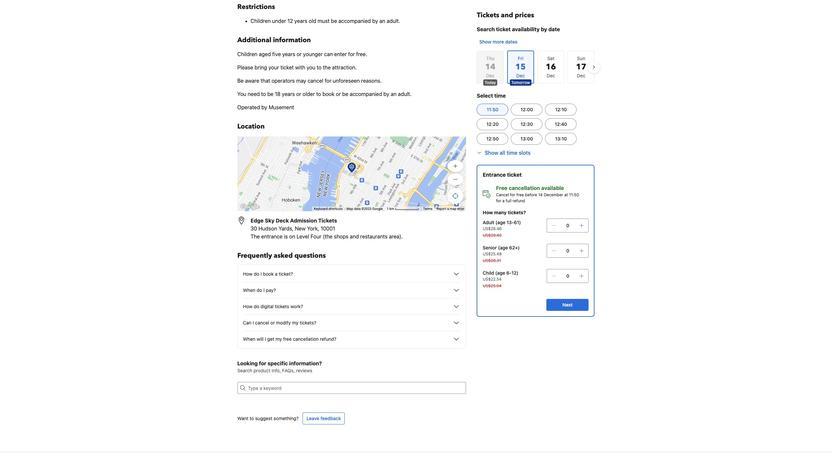 Task type: locate. For each thing, give the bounding box(es) containing it.
1 km
[[387, 207, 395, 211]]

shops
[[334, 234, 349, 240]]

how down frequently
[[243, 271, 253, 277]]

11:50 inside free cancellation available cancel for free before 14 december at 11:50 for a full refund
[[570, 192, 580, 197]]

book inside how do i book a ticket? dropdown button
[[263, 271, 274, 277]]

1 0 from the top
[[567, 223, 570, 228]]

cancel
[[308, 78, 324, 84], [255, 320, 269, 326]]

0 horizontal spatial dec
[[487, 73, 495, 78]]

deck
[[276, 218, 289, 224]]

children
[[251, 18, 271, 24], [238, 51, 258, 57]]

entrance
[[483, 172, 506, 178]]

terms link
[[424, 207, 433, 211]]

cancellation inside dropdown button
[[293, 336, 319, 342]]

1 horizontal spatial a
[[448, 207, 449, 211]]

do inside how do digital tickets work? dropdown button
[[254, 304, 260, 310]]

report a map error
[[437, 207, 465, 211]]

do left pay?
[[257, 288, 262, 293]]

the
[[251, 234, 260, 240]]

show left more
[[480, 39, 492, 45]]

2 vertical spatial 0
[[567, 273, 570, 279]]

all
[[500, 150, 506, 156]]

2 when from the top
[[243, 336, 256, 342]]

cancellation up before
[[509, 185, 540, 191]]

time right all
[[507, 150, 518, 156]]

0 vertical spatial 11:50
[[487, 107, 499, 112]]

search
[[477, 26, 495, 32], [238, 368, 252, 374]]

cancel down you
[[308, 78, 324, 84]]

reviews
[[296, 368, 313, 374]]

0 vertical spatial an
[[380, 18, 386, 24]]

1 horizontal spatial dec
[[547, 73, 556, 78]]

or down unforeseen on the top
[[336, 91, 341, 97]]

1 vertical spatial a
[[448, 207, 449, 211]]

when left pay?
[[243, 288, 256, 293]]

0 horizontal spatial an
[[380, 18, 386, 24]]

1 horizontal spatial tickets
[[477, 11, 500, 20]]

18
[[275, 91, 281, 97]]

map data ©2023 google
[[347, 207, 383, 211]]

1 dec from the left
[[487, 73, 495, 78]]

1 horizontal spatial 11:50
[[570, 192, 580, 197]]

report
[[437, 207, 447, 211]]

1 vertical spatial children
[[238, 51, 258, 57]]

you
[[238, 91, 247, 97]]

edge sky deck admission tickets 30 hudson yards, new york, 10001 the entrance is on level four (the shops and restaurants area).
[[251, 218, 403, 240]]

a left 'ticket?' in the left bottom of the page
[[275, 271, 278, 277]]

1 vertical spatial time
[[507, 150, 518, 156]]

1 horizontal spatial and
[[501, 11, 514, 20]]

info,
[[272, 368, 281, 374]]

11:50 down select time
[[487, 107, 499, 112]]

0 horizontal spatial my
[[276, 336, 282, 342]]

do inside how do i book a ticket? dropdown button
[[254, 271, 260, 277]]

1 vertical spatial 0
[[567, 248, 570, 254]]

2 vertical spatial (age
[[496, 270, 506, 276]]

0 vertical spatial tickets?
[[508, 210, 526, 215]]

an
[[380, 18, 386, 24], [391, 91, 397, 97]]

report a map error link
[[437, 207, 465, 211]]

1 horizontal spatial time
[[507, 150, 518, 156]]

or left 'modify'
[[271, 320, 275, 326]]

book right older
[[323, 91, 335, 97]]

children up please
[[238, 51, 258, 57]]

old
[[309, 18, 316, 24]]

you
[[307, 64, 316, 70]]

(age for 13-
[[496, 220, 506, 225]]

for left 'free.'
[[348, 51, 355, 57]]

1 horizontal spatial book
[[323, 91, 335, 97]]

region
[[472, 48, 601, 86]]

how up 'can'
[[243, 304, 253, 310]]

dec inside the thu 14 dec today
[[487, 73, 495, 78]]

©2023
[[362, 207, 372, 211]]

free up "refund"
[[517, 192, 524, 197]]

information?
[[289, 361, 322, 367]]

ticket up show more dates
[[497, 26, 511, 32]]

0 vertical spatial (age
[[496, 220, 506, 225]]

search inside looking for specific information? search product info, faqs, reviews
[[238, 368, 252, 374]]

time right select
[[495, 93, 506, 99]]

0 vertical spatial children
[[251, 18, 271, 24]]

many
[[495, 210, 507, 215]]

2 vertical spatial years
[[282, 91, 295, 97]]

0 for senior (age 62+)
[[567, 248, 570, 254]]

0 vertical spatial free
[[517, 192, 524, 197]]

1 horizontal spatial free
[[517, 192, 524, 197]]

2 vertical spatial a
[[275, 271, 278, 277]]

how up 'adult'
[[483, 210, 493, 215]]

free right get on the bottom
[[283, 336, 292, 342]]

free cancellation available cancel for free before 14 december at 11:50 for a full refund
[[497, 185, 580, 203]]

when for when will i get my free cancellation refund?
[[243, 336, 256, 342]]

(age inside senior (age 62+) us$25.48
[[499, 245, 508, 251]]

by
[[373, 18, 378, 24], [541, 26, 548, 32], [384, 91, 390, 97], [262, 104, 268, 110]]

and
[[501, 11, 514, 20], [350, 234, 359, 240]]

dec inside sat 16 dec
[[547, 73, 556, 78]]

0 horizontal spatial cancellation
[[293, 336, 319, 342]]

12:50
[[487, 136, 499, 142]]

hudson
[[259, 226, 277, 232]]

can
[[324, 51, 333, 57]]

2 vertical spatial how
[[243, 304, 253, 310]]

1 when from the top
[[243, 288, 256, 293]]

1 horizontal spatial cancellation
[[509, 185, 540, 191]]

entrance ticket
[[483, 172, 522, 178]]

prices
[[515, 11, 535, 20]]

accompanied
[[339, 18, 371, 24], [350, 91, 382, 97]]

a left map
[[448, 207, 449, 211]]

reasons.
[[362, 78, 382, 84]]

attraction.
[[332, 64, 357, 70]]

1 vertical spatial accompanied
[[350, 91, 382, 97]]

want to suggest something?
[[238, 416, 299, 422]]

my right 'modify'
[[292, 320, 299, 326]]

1 vertical spatial how
[[243, 271, 253, 277]]

cancel right 'can'
[[255, 320, 269, 326]]

14 down thu at top
[[486, 62, 496, 72]]

i left pay?
[[264, 288, 265, 293]]

at
[[565, 192, 569, 197]]

3 dec from the left
[[577, 73, 586, 78]]

tickets up more
[[477, 11, 500, 20]]

with
[[295, 64, 305, 70]]

1 horizontal spatial 14
[[539, 192, 543, 197]]

dates
[[506, 39, 518, 45]]

0 vertical spatial tickets
[[477, 11, 500, 20]]

and left the prices
[[501, 11, 514, 20]]

do for book
[[254, 271, 260, 277]]

2 horizontal spatial dec
[[577, 73, 586, 78]]

map region
[[238, 137, 467, 211]]

1 vertical spatial 11:50
[[570, 192, 580, 197]]

i right 'can'
[[253, 320, 254, 326]]

when will i get my free cancellation refund? button
[[243, 335, 461, 343]]

17
[[577, 62, 587, 72]]

6-
[[507, 270, 512, 276]]

be down unforeseen on the top
[[343, 91, 349, 97]]

1 vertical spatial book
[[263, 271, 274, 277]]

(age left 6- in the right of the page
[[496, 270, 506, 276]]

children under 12 years old must be accompanied by an adult.
[[251, 18, 401, 24]]

accompanied down reasons.
[[350, 91, 382, 97]]

11:50 right 'at'
[[570, 192, 580, 197]]

14 right before
[[539, 192, 543, 197]]

accompanied right must
[[339, 18, 371, 24]]

be
[[331, 18, 337, 24], [268, 91, 274, 97], [343, 91, 349, 97]]

yards,
[[279, 226, 294, 232]]

ticket up free
[[508, 172, 522, 178]]

0 vertical spatial show
[[480, 39, 492, 45]]

i
[[261, 271, 262, 277], [264, 288, 265, 293], [253, 320, 254, 326], [265, 336, 266, 342]]

do inside when do i pay? dropdown button
[[257, 288, 262, 293]]

be left 18
[[268, 91, 274, 97]]

dec for 17
[[577, 73, 586, 78]]

search down "looking"
[[238, 368, 252, 374]]

tickets? down work?
[[300, 320, 317, 326]]

when left will on the left
[[243, 336, 256, 342]]

show all time slots
[[485, 150, 531, 156]]

0 vertical spatial cancellation
[[509, 185, 540, 191]]

tickets? up 61)
[[508, 210, 526, 215]]

something?
[[274, 416, 299, 422]]

free inside dropdown button
[[283, 336, 292, 342]]

dec
[[487, 73, 495, 78], [547, 73, 556, 78], [577, 73, 586, 78]]

region containing 14
[[472, 48, 601, 86]]

dec down '17'
[[577, 73, 586, 78]]

1 vertical spatial my
[[276, 336, 282, 342]]

1 vertical spatial years
[[283, 51, 296, 57]]

ticket for entrance
[[508, 172, 522, 178]]

1 vertical spatial do
[[257, 288, 262, 293]]

0 horizontal spatial book
[[263, 271, 274, 277]]

how do i book a ticket?
[[243, 271, 293, 277]]

child (age 6-12) us$22.54
[[483, 270, 519, 282]]

0 horizontal spatial free
[[283, 336, 292, 342]]

show inside button
[[485, 150, 499, 156]]

2 0 from the top
[[567, 248, 570, 254]]

1 vertical spatial cancellation
[[293, 336, 319, 342]]

do up when do i pay?
[[254, 271, 260, 277]]

0 vertical spatial my
[[292, 320, 299, 326]]

(age left '62+)'
[[499, 245, 508, 251]]

do
[[254, 271, 260, 277], [257, 288, 262, 293], [254, 304, 260, 310]]

0 horizontal spatial 14
[[486, 62, 496, 72]]

1 vertical spatial and
[[350, 234, 359, 240]]

0 vertical spatial cancel
[[308, 78, 324, 84]]

0 horizontal spatial time
[[495, 93, 506, 99]]

dec inside sun 17 dec
[[577, 73, 586, 78]]

0 vertical spatial years
[[295, 18, 308, 24]]

0 horizontal spatial tickets?
[[300, 320, 317, 326]]

0 vertical spatial ticket
[[497, 26, 511, 32]]

may
[[296, 78, 306, 84]]

a left the 'full'
[[503, 198, 505, 203]]

ticket
[[497, 26, 511, 32], [281, 64, 294, 70], [508, 172, 522, 178]]

1 vertical spatial an
[[391, 91, 397, 97]]

time
[[495, 93, 506, 99], [507, 150, 518, 156]]

years right 18
[[282, 91, 295, 97]]

or up with
[[297, 51, 302, 57]]

tickets up 10001
[[319, 218, 337, 224]]

0 horizontal spatial cancel
[[255, 320, 269, 326]]

a inside free cancellation available cancel for free before 14 december at 11:50 for a full refund
[[503, 198, 505, 203]]

free inside free cancellation available cancel for free before 14 december at 11:50 for a full refund
[[517, 192, 524, 197]]

0 vertical spatial time
[[495, 93, 506, 99]]

i right will on the left
[[265, 336, 266, 342]]

do left digital
[[254, 304, 260, 310]]

0 horizontal spatial and
[[350, 234, 359, 240]]

or inside dropdown button
[[271, 320, 275, 326]]

show more dates
[[480, 39, 518, 45]]

more
[[493, 39, 504, 45]]

2 vertical spatial do
[[254, 304, 260, 310]]

13-
[[507, 220, 514, 225]]

be right must
[[331, 18, 337, 24]]

and inside edge sky deck admission tickets 30 hudson yards, new york, 10001 the entrance is on level four (the shops and restaurants area).
[[350, 234, 359, 240]]

(the
[[323, 234, 333, 240]]

search up more
[[477, 26, 495, 32]]

3 0 from the top
[[567, 273, 570, 279]]

i up when do i pay?
[[261, 271, 262, 277]]

1 vertical spatial (age
[[499, 245, 508, 251]]

0 vertical spatial 14
[[486, 62, 496, 72]]

us$26.46
[[483, 226, 502, 231]]

0 for adult (age 13-61)
[[567, 223, 570, 228]]

can i cancel or modify my tickets?
[[243, 320, 317, 326]]

free
[[497, 185, 508, 191]]

0 vertical spatial when
[[243, 288, 256, 293]]

1 vertical spatial free
[[283, 336, 292, 342]]

1 horizontal spatial an
[[391, 91, 397, 97]]

how for how do digital tickets work?
[[243, 304, 253, 310]]

google image
[[239, 203, 261, 211]]

0 vertical spatial accompanied
[[339, 18, 371, 24]]

my right get on the bottom
[[276, 336, 282, 342]]

1 vertical spatial cancel
[[255, 320, 269, 326]]

km
[[390, 207, 394, 211]]

1 horizontal spatial my
[[292, 320, 299, 326]]

search ticket availability by date
[[477, 26, 561, 32]]

(age inside 'adult (age 13-61) us$26.46'
[[496, 220, 506, 225]]

dec down 16
[[547, 73, 556, 78]]

2 horizontal spatial a
[[503, 198, 505, 203]]

1 vertical spatial tickets?
[[300, 320, 317, 326]]

0 vertical spatial do
[[254, 271, 260, 277]]

0 vertical spatial and
[[501, 11, 514, 20]]

adult.
[[387, 18, 401, 24], [398, 91, 412, 97]]

select time
[[477, 93, 506, 99]]

operated by musement
[[238, 104, 294, 110]]

1 vertical spatial show
[[485, 150, 499, 156]]

1 vertical spatial tickets
[[319, 218, 337, 224]]

book up pay?
[[263, 271, 274, 277]]

older
[[303, 91, 315, 97]]

1 vertical spatial when
[[243, 336, 256, 342]]

sun 17 dec
[[577, 56, 587, 78]]

(age inside child (age 6-12) us$22.54
[[496, 270, 506, 276]]

my inside dropdown button
[[276, 336, 282, 342]]

14 inside the thu 14 dec today
[[486, 62, 496, 72]]

time inside button
[[507, 150, 518, 156]]

2 dec from the left
[[547, 73, 556, 78]]

dec for 16
[[547, 73, 556, 78]]

frequently asked questions
[[238, 251, 326, 260]]

cancel inside dropdown button
[[255, 320, 269, 326]]

0 vertical spatial a
[[503, 198, 505, 203]]

0 vertical spatial 0
[[567, 223, 570, 228]]

thu 14 dec today
[[485, 56, 496, 85]]

please bring your ticket with you to the attraction.
[[238, 64, 357, 70]]

dec up today
[[487, 73, 495, 78]]

ticket for search
[[497, 26, 511, 32]]

1 horizontal spatial tickets?
[[508, 210, 526, 215]]

0 vertical spatial how
[[483, 210, 493, 215]]

2 vertical spatial ticket
[[508, 172, 522, 178]]

children for children under 12 years old must be accompanied by an adult.
[[251, 18, 271, 24]]

my
[[292, 320, 299, 326], [276, 336, 282, 342]]

december
[[544, 192, 564, 197]]

(age left the 13-
[[496, 220, 506, 225]]

to left the
[[317, 64, 322, 70]]

unforeseen
[[333, 78, 360, 84]]

show inside button
[[480, 39, 492, 45]]

0 vertical spatial book
[[323, 91, 335, 97]]

ticket left with
[[281, 64, 294, 70]]

how do digital tickets work?
[[243, 304, 303, 310]]

years right five
[[283, 51, 296, 57]]

show left all
[[485, 150, 499, 156]]

1 vertical spatial search
[[238, 368, 252, 374]]

for up product
[[259, 361, 267, 367]]

0 vertical spatial search
[[477, 26, 495, 32]]

years right 12
[[295, 18, 308, 24]]

0 horizontal spatial a
[[275, 271, 278, 277]]

0 horizontal spatial tickets
[[319, 218, 337, 224]]

1 vertical spatial 14
[[539, 192, 543, 197]]

cancellation left refund?
[[293, 336, 319, 342]]

and right shops
[[350, 234, 359, 240]]

before
[[525, 192, 538, 197]]

for inside looking for specific information? search product info, faqs, reviews
[[259, 361, 267, 367]]

0 horizontal spatial search
[[238, 368, 252, 374]]

free for will
[[283, 336, 292, 342]]

1 horizontal spatial cancel
[[308, 78, 324, 84]]

book
[[323, 91, 335, 97], [263, 271, 274, 277]]

Type a keyword field
[[246, 382, 467, 394]]

30
[[251, 226, 257, 232]]

children down restrictions
[[251, 18, 271, 24]]

i for get
[[265, 336, 266, 342]]

children for children aged five years or younger can enter for free.
[[238, 51, 258, 57]]



Task type: vqa. For each thing, say whether or not it's contained in the screenshot.
12:50
yes



Task type: describe. For each thing, give the bounding box(es) containing it.
when do i pay?
[[243, 288, 276, 293]]

ticket?
[[279, 271, 293, 277]]

1 horizontal spatial search
[[477, 26, 495, 32]]

sun
[[578, 56, 586, 61]]

to right older
[[317, 91, 321, 97]]

can i cancel or modify my tickets? button
[[243, 319, 461, 327]]

aware
[[245, 78, 260, 84]]

do for pay?
[[257, 288, 262, 293]]

google
[[373, 207, 383, 211]]

location
[[238, 122, 265, 131]]

four
[[311, 234, 322, 240]]

that
[[261, 78, 270, 84]]

map
[[347, 207, 354, 211]]

or left older
[[296, 91, 301, 97]]

a inside dropdown button
[[275, 271, 278, 277]]

please
[[238, 64, 253, 70]]

free for cancellation
[[517, 192, 524, 197]]

senior (age 62+) us$25.48
[[483, 245, 520, 257]]

dec for 14
[[487, 73, 495, 78]]

to right want
[[250, 416, 254, 422]]

can
[[243, 320, 252, 326]]

do for tickets
[[254, 304, 260, 310]]

when will i get my free cancellation refund?
[[243, 336, 337, 342]]

for down cancel
[[497, 198, 502, 203]]

1 vertical spatial adult.
[[398, 91, 412, 97]]

for up the 'full'
[[511, 192, 516, 197]]

us$29.40
[[483, 233, 502, 238]]

1 km button
[[385, 207, 422, 211]]

0 horizontal spatial be
[[268, 91, 274, 97]]

show all time slots button
[[477, 149, 531, 157]]

restrictions
[[238, 2, 275, 11]]

entrance
[[261, 234, 283, 240]]

must
[[318, 18, 330, 24]]

questions
[[295, 251, 326, 260]]

(age for 6-
[[496, 270, 506, 276]]

0 for child (age 6-12)
[[567, 273, 570, 279]]

digital
[[261, 304, 274, 310]]

13:00
[[521, 136, 533, 142]]

years for or
[[283, 51, 296, 57]]

sat 16 dec
[[546, 56, 557, 78]]

under
[[272, 18, 286, 24]]

to right the need
[[261, 91, 266, 97]]

0 horizontal spatial 11:50
[[487, 107, 499, 112]]

1 horizontal spatial be
[[331, 18, 337, 24]]

12:30
[[521, 121, 533, 127]]

61)
[[514, 220, 521, 225]]

availability
[[512, 26, 540, 32]]

feedback
[[321, 416, 341, 422]]

data
[[354, 207, 361, 211]]

specific
[[268, 361, 288, 367]]

refund
[[513, 198, 525, 203]]

0 vertical spatial adult.
[[387, 18, 401, 24]]

years for old
[[295, 18, 308, 24]]

tickets? inside can i cancel or modify my tickets? dropdown button
[[300, 320, 317, 326]]

for down the
[[325, 78, 332, 84]]

62+)
[[510, 245, 520, 251]]

looking
[[238, 361, 258, 367]]

modify
[[276, 320, 291, 326]]

1 vertical spatial ticket
[[281, 64, 294, 70]]

cancellation inside free cancellation available cancel for free before 14 december at 11:50 for a full refund
[[509, 185, 540, 191]]

children aged five years or younger can enter for free.
[[238, 51, 368, 57]]

leave feedback
[[307, 416, 341, 422]]

additional
[[238, 36, 272, 45]]

date
[[549, 26, 561, 32]]

senior
[[483, 245, 497, 251]]

my inside dropdown button
[[292, 320, 299, 326]]

how for how do i book a ticket?
[[243, 271, 253, 277]]

adult
[[483, 220, 495, 225]]

when do i pay? button
[[243, 287, 461, 295]]

slots
[[519, 150, 531, 156]]

i for book
[[261, 271, 262, 277]]

map
[[450, 207, 457, 211]]

information
[[273, 36, 311, 45]]

refund?
[[320, 336, 337, 342]]

tickets
[[275, 304, 289, 310]]

13:10
[[556, 136, 567, 142]]

free.
[[357, 51, 368, 57]]

your
[[269, 64, 279, 70]]

keyboard
[[314, 207, 328, 211]]

the
[[323, 64, 331, 70]]

be aware that operators may cancel for unforeseen reasons.
[[238, 78, 382, 84]]

child
[[483, 270, 495, 276]]

shortcuts
[[329, 207, 343, 211]]

faqs,
[[282, 368, 295, 374]]

show for show more dates
[[480, 39, 492, 45]]

14 inside free cancellation available cancel for free before 14 december at 11:50 for a full refund
[[539, 192, 543, 197]]

12:00
[[521, 107, 533, 112]]

us$25.48
[[483, 252, 502, 257]]

edge
[[251, 218, 264, 224]]

will
[[257, 336, 264, 342]]

need
[[248, 91, 260, 97]]

level
[[297, 234, 309, 240]]

five
[[273, 51, 281, 57]]

admission
[[290, 218, 317, 224]]

is
[[284, 234, 288, 240]]

us$28.31
[[483, 258, 501, 263]]

12:10
[[556, 107, 567, 112]]

be
[[238, 78, 244, 84]]

how for how many tickets?
[[483, 210, 493, 215]]

cancel
[[497, 192, 509, 197]]

show for show all time slots
[[485, 150, 499, 156]]

(age for 62+)
[[499, 245, 508, 251]]

when for when do i pay?
[[243, 288, 256, 293]]

i inside dropdown button
[[253, 320, 254, 326]]

12)
[[512, 270, 519, 276]]

today
[[485, 80, 496, 85]]

bring
[[255, 64, 267, 70]]

error
[[458, 207, 465, 211]]

2 horizontal spatial be
[[343, 91, 349, 97]]

sat
[[548, 56, 555, 61]]

operators
[[272, 78, 295, 84]]

product
[[254, 368, 271, 374]]

i for pay?
[[264, 288, 265, 293]]

leave feedback button
[[303, 413, 345, 425]]

tickets inside edge sky deck admission tickets 30 hudson yards, new york, 10001 the entrance is on level four (the shops and restaurants area).
[[319, 218, 337, 224]]



